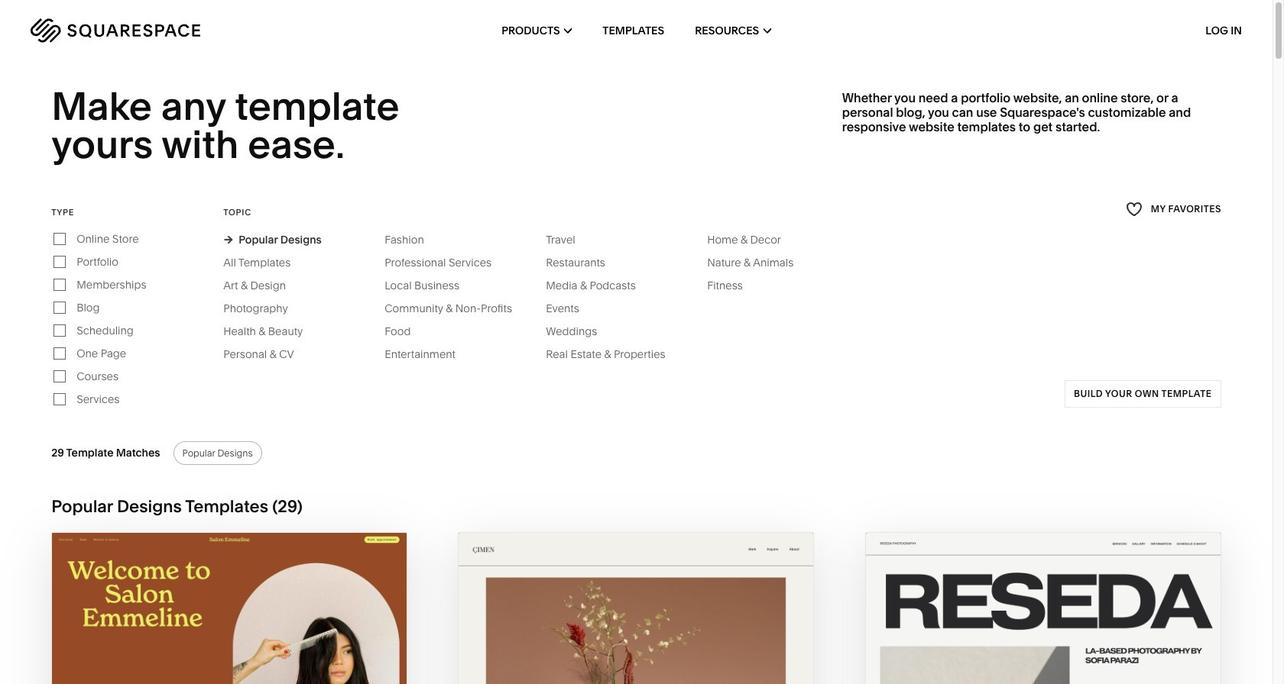 Task type: vqa. For each thing, say whether or not it's contained in the screenshot.
EMMELINE IMAGE
yes



Task type: describe. For each thing, give the bounding box(es) containing it.
reseda image
[[866, 533, 1220, 685]]

emmeline image
[[52, 533, 407, 685]]

çimen image
[[459, 533, 814, 685]]



